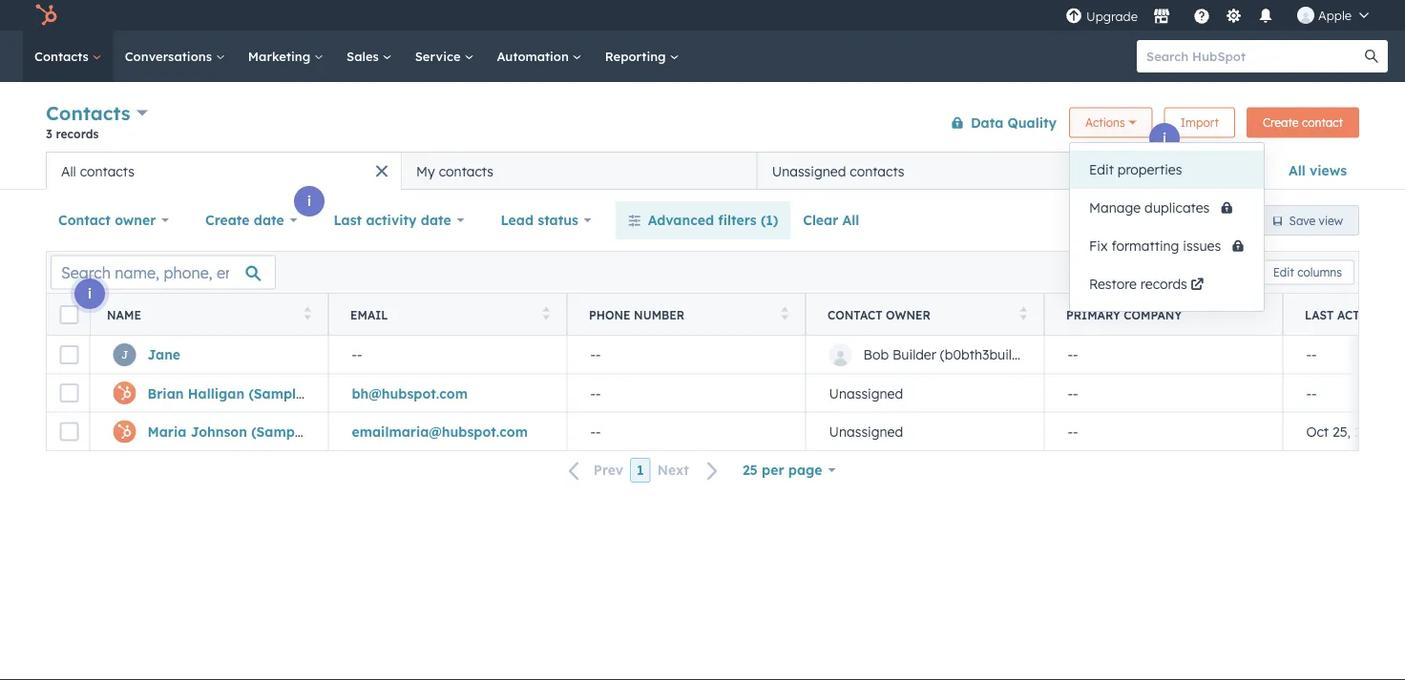 Task type: describe. For each thing, give the bounding box(es) containing it.
unassigned button for -
[[806, 374, 1045, 413]]

press to sort. element for contact owner
[[1020, 307, 1028, 323]]

service
[[415, 48, 464, 64]]

hubspot link
[[23, 4, 72, 27]]

all for all contacts
[[61, 163, 76, 180]]

1 date from the left
[[254, 212, 284, 229]]

properties
[[1118, 161, 1183, 178]]

sales link
[[335, 31, 404, 82]]

oct 25, 2023 2:15
[[1307, 424, 1406, 440]]

0 vertical spatial contacts
[[34, 48, 92, 64]]

25
[[743, 462, 758, 479]]

25,
[[1333, 424, 1351, 440]]

issues
[[1184, 238, 1221, 254]]

last activity date
[[334, 212, 451, 229]]

25 per page button
[[730, 452, 848, 490]]

3
[[46, 127, 52, 141]]

lead status
[[501, 212, 579, 229]]

view for save
[[1319, 213, 1344, 228]]

views
[[1310, 162, 1347, 179]]

manage duplicates
[[1090, 200, 1214, 216]]

unassigned for bh@hubspot.com
[[829, 385, 904, 402]]

contact) for emailmaria@hubspot.com
[[311, 424, 368, 440]]

(3/5)
[[1220, 162, 1253, 179]]

formatting
[[1112, 238, 1180, 254]]

marketplaces button
[[1142, 0, 1182, 31]]

builder
[[893, 347, 937, 363]]

unassigned inside button
[[772, 163, 846, 180]]

number
[[634, 308, 685, 322]]

contact) for bh@hubspot.com
[[308, 385, 365, 402]]

lead
[[501, 212, 534, 229]]

25 per page
[[743, 462, 823, 479]]

create date
[[205, 212, 284, 229]]

manage
[[1090, 200, 1141, 216]]

brian
[[148, 385, 184, 402]]

contact owner inside popup button
[[58, 212, 156, 229]]

contacts banner
[[46, 98, 1360, 152]]

emailmaria@hubspot.com link
[[352, 424, 528, 440]]

automation link
[[486, 31, 594, 82]]

0 horizontal spatial i button
[[74, 279, 105, 309]]

emailmaria@hubspot.com
[[352, 424, 528, 440]]

view for add
[[1185, 162, 1216, 179]]

activity
[[1338, 308, 1395, 322]]

upgrade
[[1087, 9, 1138, 24]]

-- button for brian halligan (sample contact)
[[567, 374, 806, 413]]

conversations
[[125, 48, 216, 64]]

edit properties
[[1090, 161, 1183, 178]]

notifications image
[[1258, 9, 1275, 26]]

primary company column header
[[1045, 294, 1284, 336]]

data quality button
[[939, 104, 1058, 142]]

edit for edit properties
[[1090, 161, 1114, 178]]

records for restore records
[[1141, 276, 1188, 293]]

prev
[[594, 462, 624, 479]]

lead status button
[[488, 201, 604, 240]]

status
[[538, 212, 579, 229]]

contact owner button
[[46, 201, 182, 240]]

next button
[[651, 459, 730, 484]]

marketplaces image
[[1154, 9, 1171, 26]]

primary
[[1067, 308, 1121, 322]]

contacts button
[[46, 99, 148, 127]]

bh@hubspot.com button
[[329, 374, 567, 413]]

i for the rightmost "i" button
[[1163, 130, 1167, 147]]

save view button
[[1256, 205, 1360, 236]]

unassigned contacts
[[772, 163, 905, 180]]

add view (3/5) button
[[1121, 152, 1277, 190]]

maria johnson (sample contact) link
[[148, 424, 368, 440]]

save view
[[1290, 213, 1344, 228]]

name
[[107, 308, 141, 322]]

next
[[658, 462, 689, 479]]

2:15
[[1389, 424, 1406, 440]]

sales
[[347, 48, 383, 64]]

contacts link
[[23, 31, 113, 82]]

edit columns button
[[1261, 260, 1355, 285]]

filters
[[718, 212, 757, 229]]

primary company
[[1067, 308, 1183, 322]]

export button
[[1189, 260, 1250, 285]]

1
[[637, 462, 644, 479]]

all for all views
[[1289, 162, 1306, 179]]

service link
[[404, 31, 486, 82]]

press to sort. image
[[543, 307, 550, 320]]

search image
[[1366, 50, 1379, 63]]

create contact
[[1263, 116, 1344, 130]]

press to sort. element for phone number
[[782, 307, 789, 323]]

phone
[[589, 308, 631, 322]]

1 vertical spatial contact
[[828, 308, 883, 322]]

advanced
[[648, 212, 714, 229]]

duplicates
[[1145, 200, 1210, 216]]

edit columns
[[1274, 265, 1343, 280]]

columns
[[1298, 265, 1343, 280]]

2023
[[1355, 424, 1385, 440]]

all views
[[1289, 162, 1347, 179]]



Task type: vqa. For each thing, say whether or not it's contained in the screenshot.
2nd from from the left
no



Task type: locate. For each thing, give the bounding box(es) containing it.
advanced filters (1) button
[[616, 201, 791, 240]]

1 vertical spatial records
[[1141, 276, 1188, 293]]

0 vertical spatial contact owner
[[58, 212, 156, 229]]

owner up builder
[[886, 308, 931, 322]]

date down all contacts button
[[254, 212, 284, 229]]

menu
[[1064, 0, 1383, 31]]

help image
[[1194, 9, 1211, 26]]

fix formatting issues
[[1090, 238, 1225, 254]]

contacts inside 'popup button'
[[46, 101, 130, 125]]

1 horizontal spatial press to sort. image
[[782, 307, 789, 320]]

edit up the manage
[[1090, 161, 1114, 178]]

1 press to sort. image from the left
[[304, 307, 311, 320]]

pagination navigation
[[557, 458, 730, 484]]

1 vertical spatial last
[[1305, 308, 1334, 322]]

contacts for unassigned contacts
[[850, 163, 905, 180]]

i down contact owner popup button
[[88, 286, 92, 302]]

0 horizontal spatial contacts
[[80, 163, 135, 180]]

bob builder image
[[1298, 7, 1315, 24]]

all contacts
[[61, 163, 135, 180]]

unassigned
[[772, 163, 846, 180], [829, 385, 904, 402], [829, 424, 904, 440]]

per
[[762, 462, 785, 479]]

fix formatting issues button
[[1070, 227, 1264, 265]]

date
[[254, 212, 284, 229], [421, 212, 451, 229]]

records inside restore records link
[[1141, 276, 1188, 293]]

last activity d
[[1305, 308, 1406, 322]]

contacts for my contacts
[[439, 163, 494, 180]]

1 vertical spatial view
[[1319, 213, 1344, 228]]

records up "primary company" column header
[[1141, 276, 1188, 293]]

0 horizontal spatial press to sort. image
[[304, 307, 311, 320]]

bh@hubspot.com link
[[352, 385, 468, 402]]

company
[[1124, 308, 1183, 322]]

owner up search name, phone, email addresses, or company search field
[[115, 212, 156, 229]]

0 horizontal spatial last
[[334, 212, 362, 229]]

press to sort. element
[[304, 307, 311, 323], [543, 307, 550, 323], [782, 307, 789, 323], [1020, 307, 1028, 323]]

phone number
[[589, 308, 685, 322]]

page
[[789, 462, 823, 479]]

2 date from the left
[[421, 212, 451, 229]]

3 press to sort. element from the left
[[782, 307, 789, 323]]

contacts up contact owner popup button
[[80, 163, 135, 180]]

1 horizontal spatial date
[[421, 212, 451, 229]]

create contact button
[[1247, 107, 1360, 138]]

i up edit properties link
[[1163, 130, 1167, 147]]

0 horizontal spatial records
[[56, 127, 99, 141]]

1 horizontal spatial last
[[1305, 308, 1334, 322]]

unassigned button for oct
[[806, 413, 1045, 451]]

quality
[[1008, 114, 1057, 131]]

contact
[[1302, 116, 1344, 130]]

records for 3 records
[[56, 127, 99, 141]]

create
[[1263, 116, 1299, 130], [205, 212, 250, 229]]

actions
[[1086, 116, 1126, 130]]

0 horizontal spatial date
[[254, 212, 284, 229]]

create inside create contact button
[[1263, 116, 1299, 130]]

2 horizontal spatial all
[[1289, 162, 1306, 179]]

1 unassigned button from the top
[[806, 374, 1045, 413]]

-- button for maria johnson (sample contact)
[[567, 413, 806, 451]]

view right save
[[1319, 213, 1344, 228]]

i button left name
[[74, 279, 105, 309]]

all
[[1289, 162, 1306, 179], [61, 163, 76, 180], [843, 212, 860, 229]]

fix
[[1090, 238, 1108, 254]]

(1)
[[761, 212, 779, 229]]

last for last activity d
[[1305, 308, 1334, 322]]

0 horizontal spatial contact owner
[[58, 212, 156, 229]]

0 vertical spatial unassigned
[[772, 163, 846, 180]]

view
[[1185, 162, 1216, 179], [1319, 213, 1344, 228]]

1 vertical spatial owner
[[886, 308, 931, 322]]

data
[[971, 114, 1004, 131]]

i button up add
[[1150, 123, 1180, 154]]

owner inside popup button
[[115, 212, 156, 229]]

--
[[352, 347, 362, 363], [591, 347, 601, 363], [1068, 347, 1079, 363], [1307, 347, 1317, 363], [591, 385, 601, 402], [1068, 385, 1079, 402], [1307, 385, 1317, 402], [591, 424, 601, 440], [1068, 424, 1079, 440]]

Search HubSpot search field
[[1137, 40, 1371, 73]]

menu containing apple
[[1064, 0, 1383, 31]]

view inside popup button
[[1185, 162, 1216, 179]]

view inside button
[[1319, 213, 1344, 228]]

contact) down email
[[308, 385, 365, 402]]

2 horizontal spatial i button
[[1150, 123, 1180, 154]]

(sample for johnson
[[251, 424, 306, 440]]

0 horizontal spatial owner
[[115, 212, 156, 229]]

2 horizontal spatial press to sort. image
[[1020, 307, 1028, 320]]

0 vertical spatial i button
[[1150, 123, 1180, 154]]

0 vertical spatial edit
[[1090, 161, 1114, 178]]

settings link
[[1222, 5, 1246, 25]]

i for middle "i" button
[[307, 193, 311, 210]]

0 vertical spatial last
[[334, 212, 362, 229]]

my contacts
[[416, 163, 494, 180]]

add view (3/5)
[[1154, 162, 1253, 179]]

0 vertical spatial records
[[56, 127, 99, 141]]

edit for edit columns
[[1274, 265, 1295, 280]]

bob builder (b0bth3builder2k23@gmail.com) button
[[806, 336, 1145, 374]]

1 vertical spatial edit
[[1274, 265, 1295, 280]]

create left contact
[[1263, 116, 1299, 130]]

contacts inside all contacts button
[[80, 163, 135, 180]]

last down columns
[[1305, 308, 1334, 322]]

0 horizontal spatial edit
[[1090, 161, 1114, 178]]

1 vertical spatial unassigned
[[829, 385, 904, 402]]

contacts right my
[[439, 163, 494, 180]]

contacts inside my contacts button
[[439, 163, 494, 180]]

contacts up 3 records
[[46, 101, 130, 125]]

1 horizontal spatial edit
[[1274, 265, 1295, 280]]

restore
[[1090, 276, 1137, 293]]

apple button
[[1286, 0, 1381, 31]]

1 vertical spatial i button
[[294, 186, 325, 217]]

i
[[1163, 130, 1167, 147], [307, 193, 311, 210], [88, 286, 92, 302]]

(sample for halligan
[[249, 385, 304, 402]]

last for last activity date
[[334, 212, 362, 229]]

contacts for all contacts
[[80, 163, 135, 180]]

3 contacts from the left
[[850, 163, 905, 180]]

press to sort. image for contact owner
[[1020, 307, 1028, 320]]

2 press to sort. image from the left
[[782, 307, 789, 320]]

records inside the contacts banner
[[56, 127, 99, 141]]

1 vertical spatial create
[[205, 212, 250, 229]]

contact inside popup button
[[58, 212, 111, 229]]

create for create contact
[[1263, 116, 1299, 130]]

all views link
[[1277, 152, 1360, 190]]

0 vertical spatial view
[[1185, 162, 1216, 179]]

hubspot image
[[34, 4, 57, 27]]

contacts
[[34, 48, 92, 64], [46, 101, 130, 125]]

-- button for jane
[[567, 336, 806, 374]]

restore records link
[[1070, 265, 1264, 304]]

1 vertical spatial contact owner
[[828, 308, 931, 322]]

clear all
[[803, 212, 860, 229]]

0 vertical spatial i
[[1163, 130, 1167, 147]]

apple
[[1319, 7, 1352, 23]]

restore records
[[1090, 276, 1188, 293]]

1 horizontal spatial owner
[[886, 308, 931, 322]]

1 contacts from the left
[[80, 163, 135, 180]]

email
[[350, 308, 388, 322]]

create down all contacts button
[[205, 212, 250, 229]]

contact up the bob
[[828, 308, 883, 322]]

0 horizontal spatial contact
[[58, 212, 111, 229]]

1 horizontal spatial contact
[[828, 308, 883, 322]]

edit inside button
[[1274, 265, 1295, 280]]

i button right create date
[[294, 186, 325, 217]]

manage duplicates button
[[1070, 189, 1264, 227]]

1 horizontal spatial all
[[843, 212, 860, 229]]

reporting link
[[594, 31, 691, 82]]

all left views
[[1289, 162, 1306, 179]]

edit left columns
[[1274, 265, 1295, 280]]

settings image
[[1226, 8, 1243, 25]]

unassigned button
[[806, 374, 1045, 413], [806, 413, 1045, 451]]

1 vertical spatial i
[[307, 193, 311, 210]]

1 horizontal spatial contact owner
[[828, 308, 931, 322]]

brian halligan (sample contact) link
[[148, 385, 365, 402]]

contacts inside unassigned contacts button
[[850, 163, 905, 180]]

emailmaria@hubspot.com button
[[329, 413, 567, 451]]

-
[[352, 347, 357, 363], [357, 347, 362, 363], [591, 347, 596, 363], [596, 347, 601, 363], [1068, 347, 1073, 363], [1073, 347, 1079, 363], [1307, 347, 1312, 363], [1312, 347, 1317, 363], [591, 385, 596, 402], [596, 385, 601, 402], [1068, 385, 1073, 402], [1073, 385, 1079, 402], [1307, 385, 1312, 402], [1312, 385, 1317, 402], [591, 424, 596, 440], [596, 424, 601, 440], [1068, 424, 1073, 440], [1073, 424, 1079, 440]]

0 vertical spatial (sample
[[249, 385, 304, 402]]

last activity date button
[[321, 201, 477, 240]]

activity
[[366, 212, 417, 229]]

press to sort. image for phone number
[[782, 307, 789, 320]]

create for create date
[[205, 212, 250, 229]]

2 horizontal spatial contacts
[[850, 163, 905, 180]]

create inside create date popup button
[[205, 212, 250, 229]]

1 horizontal spatial i button
[[294, 186, 325, 217]]

2 contacts from the left
[[439, 163, 494, 180]]

1 horizontal spatial view
[[1319, 213, 1344, 228]]

0 horizontal spatial view
[[1185, 162, 1216, 179]]

0 vertical spatial owner
[[115, 212, 156, 229]]

(sample up maria johnson (sample contact) link
[[249, 385, 304, 402]]

1 horizontal spatial i
[[307, 193, 311, 210]]

Search name, phone, email addresses, or company search field
[[51, 255, 276, 290]]

bob
[[864, 347, 889, 363]]

last left the activity
[[334, 212, 362, 229]]

0 horizontal spatial i
[[88, 286, 92, 302]]

0 horizontal spatial create
[[205, 212, 250, 229]]

halligan
[[188, 385, 245, 402]]

upgrade image
[[1066, 8, 1083, 25]]

automation
[[497, 48, 573, 64]]

2 vertical spatial i button
[[74, 279, 105, 309]]

maria johnson (sample contact)
[[148, 424, 368, 440]]

help button
[[1186, 0, 1218, 31]]

advanced filters (1)
[[648, 212, 779, 229]]

last inside popup button
[[334, 212, 362, 229]]

0 vertical spatial contact
[[58, 212, 111, 229]]

3 records
[[46, 127, 99, 141]]

(sample down brian halligan (sample contact)
[[251, 424, 306, 440]]

contact down all contacts
[[58, 212, 111, 229]]

0 vertical spatial create
[[1263, 116, 1299, 130]]

all right the clear
[[843, 212, 860, 229]]

marketing link
[[237, 31, 335, 82]]

search button
[[1356, 40, 1388, 73]]

clear
[[803, 212, 839, 229]]

date right the activity
[[421, 212, 451, 229]]

contact owner up the bob
[[828, 308, 931, 322]]

johnson
[[191, 424, 247, 440]]

2 horizontal spatial i
[[1163, 130, 1167, 147]]

contacts up clear all
[[850, 163, 905, 180]]

view right add
[[1185, 162, 1216, 179]]

contacts
[[80, 163, 135, 180], [439, 163, 494, 180], [850, 163, 905, 180]]

import
[[1181, 116, 1219, 130]]

1 press to sort. element from the left
[[304, 307, 311, 323]]

1 horizontal spatial records
[[1141, 276, 1188, 293]]

press to sort. image
[[304, 307, 311, 320], [782, 307, 789, 320], [1020, 307, 1028, 320]]

jane
[[148, 347, 181, 363]]

0 vertical spatial contact)
[[308, 385, 365, 402]]

2 unassigned button from the top
[[806, 413, 1045, 451]]

i for leftmost "i" button
[[88, 286, 92, 302]]

all down 3 records
[[61, 163, 76, 180]]

contact
[[58, 212, 111, 229], [828, 308, 883, 322]]

edit
[[1090, 161, 1114, 178], [1274, 265, 1295, 280]]

1 vertical spatial contact)
[[311, 424, 368, 440]]

clear all button
[[791, 201, 872, 240]]

press to sort. element for email
[[543, 307, 550, 323]]

jane link
[[148, 347, 181, 363]]

4 press to sort. element from the left
[[1020, 307, 1028, 323]]

3 press to sort. image from the left
[[1020, 307, 1028, 320]]

d
[[1398, 308, 1406, 322]]

0 horizontal spatial all
[[61, 163, 76, 180]]

unassigned for emailmaria@hubspot.com
[[829, 424, 904, 440]]

1 horizontal spatial contacts
[[439, 163, 494, 180]]

i down all contacts button
[[307, 193, 311, 210]]

1 horizontal spatial create
[[1263, 116, 1299, 130]]

i button
[[1150, 123, 1180, 154], [294, 186, 325, 217], [74, 279, 105, 309]]

1 vertical spatial contacts
[[46, 101, 130, 125]]

2 vertical spatial i
[[88, 286, 92, 302]]

actions button
[[1070, 107, 1153, 138]]

contact) down bh@hubspot.com
[[311, 424, 368, 440]]

1 vertical spatial (sample
[[251, 424, 306, 440]]

contact owner down all contacts
[[58, 212, 156, 229]]

records right 3
[[56, 127, 99, 141]]

conversations link
[[113, 31, 237, 82]]

contacts down hubspot link
[[34, 48, 92, 64]]

2 vertical spatial unassigned
[[829, 424, 904, 440]]

import button
[[1165, 107, 1236, 138]]

2 press to sort. element from the left
[[543, 307, 550, 323]]

export
[[1201, 265, 1237, 280]]



